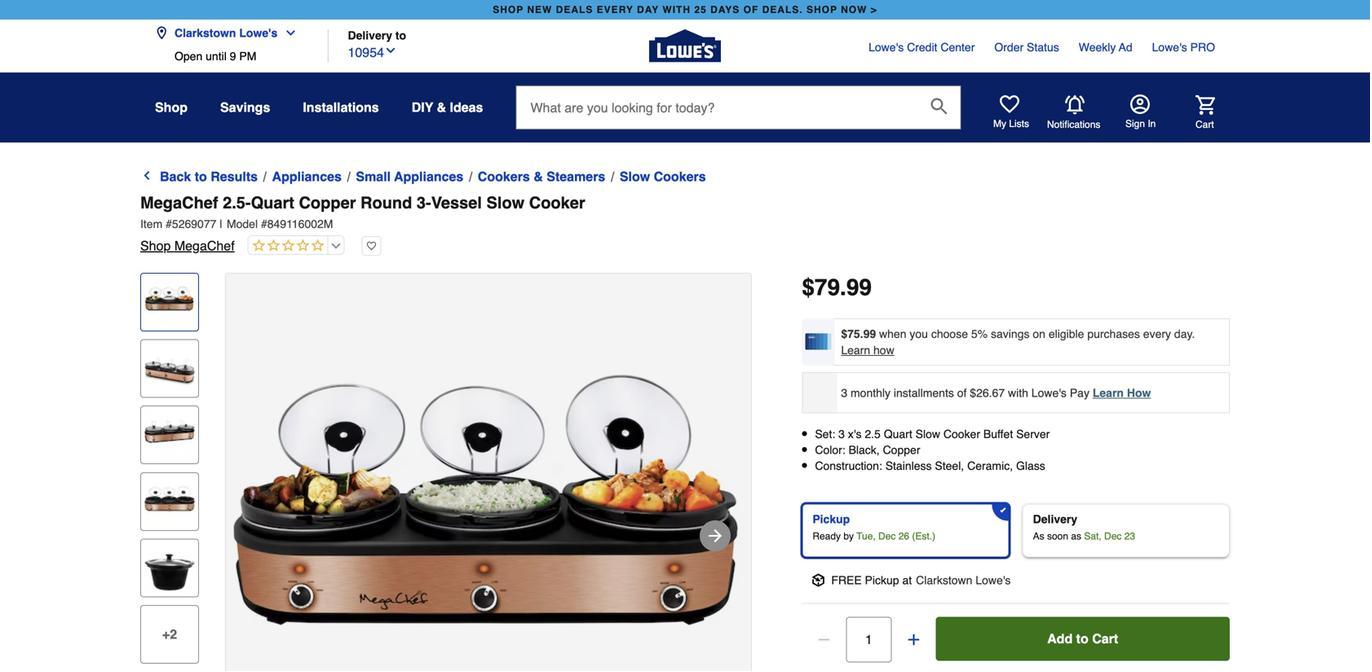 Task type: describe. For each thing, give the bounding box(es) containing it.
lowe's pro
[[1152, 41, 1215, 54]]

2.5
[[865, 428, 881, 441]]

camera image
[[937, 99, 953, 116]]

item number 5 2 6 9 0 7 7 and model number 8 4 9 1 1 6 0 0 2 m element
[[140, 216, 1230, 232]]

of
[[957, 387, 967, 400]]

megachef  #849116002m - thumbnail2 image
[[144, 344, 195, 394]]

with
[[663, 4, 691, 15]]

slow cookers link
[[620, 167, 706, 187]]

slow inside the megachef 2.5-quart copper round 3-vessel slow cooker item # 5269077 | model # 849116002m
[[486, 194, 525, 212]]

sign in
[[1125, 118, 1156, 130]]

new
[[527, 4, 552, 15]]

1 vertical spatial megachef
[[174, 239, 235, 254]]

soon
[[1047, 531, 1068, 543]]

dec inside delivery as soon as sat, dec 23
[[1104, 531, 1122, 543]]

lowe's home improvement account image
[[1130, 95, 1150, 114]]

delivery as soon as sat, dec 23
[[1033, 513, 1135, 543]]

3 monthly installments of $26.67 with lowe's pay learn how
[[841, 387, 1151, 400]]

+2
[[162, 628, 177, 643]]

weekly ad
[[1079, 41, 1132, 54]]

day.
[[1174, 328, 1195, 341]]

deals.
[[762, 4, 803, 15]]

black,
[[849, 444, 880, 457]]

of
[[743, 4, 759, 15]]

when
[[879, 328, 906, 341]]

5%
[[971, 328, 988, 341]]

glass
[[1016, 460, 1045, 473]]

delivery to
[[348, 29, 406, 42]]

1 vertical spatial pickup
[[865, 574, 899, 587]]

choose
[[931, 328, 968, 341]]

center
[[941, 41, 975, 54]]

item
[[140, 218, 162, 231]]

lowe's home improvement lists image
[[1000, 95, 1019, 114]]

3-
[[417, 194, 431, 212]]

diy & ideas button
[[412, 93, 483, 122]]

plus image
[[905, 632, 922, 649]]

copper inside the megachef 2.5-quart copper round 3-vessel slow cooker item # 5269077 | model # 849116002m
[[299, 194, 356, 212]]

2 # from the left
[[261, 218, 267, 231]]

learn inside $75.99 when you choose 5% savings on eligible purchases every day. learn how
[[841, 344, 870, 357]]

megachef  #849116002m - thumbnail5 image
[[144, 543, 195, 594]]

in
[[1148, 118, 1156, 130]]

to for back
[[195, 169, 207, 184]]

lowe's home improvement logo image
[[649, 10, 721, 82]]

at
[[902, 574, 912, 587]]

notifications
[[1047, 119, 1100, 130]]

savings
[[220, 100, 270, 115]]

megachef  #849116002m - thumbnail image
[[144, 277, 195, 328]]

0 vertical spatial slow
[[620, 169, 650, 184]]

until
[[206, 50, 227, 63]]

shop for shop
[[155, 100, 188, 115]]

weekly ad link
[[1079, 39, 1132, 55]]

ideas
[[450, 100, 483, 115]]

results
[[211, 169, 258, 184]]

clarkstown lowe's button
[[155, 17, 304, 50]]

0 vertical spatial chevron down image
[[277, 27, 297, 40]]

lowe's inside clarkstown lowe's button
[[239, 27, 277, 40]]

deals
[[556, 4, 593, 15]]

3 inside set: 3 x's 2.5 quart slow cooker buffet server color: black, copper construction: stainless steel, ceramic, glass
[[838, 428, 845, 441]]

shop new deals every day with 25 days of deals. shop now > link
[[489, 0, 881, 20]]

to for delivery
[[395, 29, 406, 42]]

chevron left image
[[140, 169, 153, 182]]

$75.99 when you choose 5% savings on eligible purchases every day. learn how
[[841, 328, 1195, 357]]

pay
[[1070, 387, 1089, 400]]

1 # from the left
[[166, 218, 172, 231]]

copper inside set: 3 x's 2.5 quart slow cooker buffet server color: black, copper construction: stainless steel, ceramic, glass
[[883, 444, 920, 457]]

5269077
[[172, 218, 216, 231]]

color:
[[815, 444, 845, 457]]

status
[[1027, 41, 1059, 54]]

small
[[356, 169, 391, 184]]

lowe's credit center
[[869, 41, 975, 54]]

as
[[1033, 531, 1044, 543]]

clarkstown lowe's
[[175, 27, 277, 40]]

shop megachef
[[140, 239, 235, 254]]

megachef 2.5-quart copper round 3-vessel slow cooker item # 5269077 | model # 849116002m
[[140, 194, 585, 231]]

pickup ready by tue, dec 26 (est.)
[[813, 513, 935, 543]]

Stepper number input field with increment and decrement buttons number field
[[846, 618, 892, 663]]

quart inside the megachef 2.5-quart copper round 3-vessel slow cooker item # 5269077 | model # 849116002m
[[251, 194, 294, 212]]

delivery for as
[[1033, 513, 1077, 526]]

x's
[[848, 428, 862, 441]]

how
[[873, 344, 894, 357]]

$ 79 . 99
[[802, 275, 872, 301]]

my lists link
[[993, 95, 1029, 130]]

stainless
[[885, 460, 932, 473]]

small appliances
[[356, 169, 463, 184]]

cart button
[[1173, 95, 1215, 131]]

weekly
[[1079, 41, 1116, 54]]

on
[[1033, 328, 1045, 341]]

installments
[[894, 387, 954, 400]]

sat,
[[1084, 531, 1102, 543]]

free pickup at clarkstown lowe's
[[831, 574, 1011, 587]]

megachef inside the megachef 2.5-quart copper round 3-vessel slow cooker item # 5269077 | model # 849116002m
[[140, 194, 218, 212]]

1 appliances from the left
[[272, 169, 342, 184]]

appliances link
[[272, 167, 342, 187]]

slow inside set: 3 x's 2.5 quart slow cooker buffet server color: black, copper construction: stainless steel, ceramic, glass
[[916, 428, 940, 441]]

server
[[1016, 428, 1050, 441]]

open
[[175, 50, 202, 63]]

79
[[815, 275, 840, 301]]

clarkstown inside button
[[175, 27, 236, 40]]

arrow right image
[[705, 527, 725, 546]]

lowe's inside lowe's credit center link
[[869, 41, 904, 54]]

back to results link
[[140, 167, 258, 187]]

set: 3 x's 2.5 quart slow cooker buffet server color: black, copper construction: stainless steel, ceramic, glass
[[815, 428, 1050, 473]]

my lists
[[993, 118, 1029, 130]]



Task type: vqa. For each thing, say whether or not it's contained in the screenshot.
BATHROOM button on the right of page
no



Task type: locate. For each thing, give the bounding box(es) containing it.
shop new deals every day with 25 days of deals. shop now >
[[493, 4, 877, 15]]

monthly
[[851, 387, 891, 400]]

pickup inside the pickup ready by tue, dec 26 (est.)
[[813, 513, 850, 526]]

clarkstown
[[175, 27, 236, 40], [916, 574, 972, 587]]

0 vertical spatial quart
[[251, 194, 294, 212]]

2 horizontal spatial slow
[[916, 428, 940, 441]]

1 horizontal spatial #
[[261, 218, 267, 231]]

pickup
[[813, 513, 850, 526], [865, 574, 899, 587]]

1 horizontal spatial slow
[[620, 169, 650, 184]]

3 left monthly
[[841, 387, 847, 400]]

pickup image
[[812, 574, 825, 587]]

# right the model on the left top of page
[[261, 218, 267, 231]]

by
[[844, 531, 854, 543]]

0 horizontal spatial learn
[[841, 344, 870, 357]]

1 horizontal spatial copper
[[883, 444, 920, 457]]

0 vertical spatial cooker
[[529, 194, 585, 212]]

savings button
[[220, 93, 270, 122]]

pickup up "ready" on the right bottom of the page
[[813, 513, 850, 526]]

0 horizontal spatial appliances
[[272, 169, 342, 184]]

learn how button
[[841, 343, 894, 359]]

#
[[166, 218, 172, 231], [261, 218, 267, 231]]

quart inside set: 3 x's 2.5 quart slow cooker buffet server color: black, copper construction: stainless steel, ceramic, glass
[[884, 428, 912, 441]]

1 vertical spatial to
[[195, 169, 207, 184]]

location image
[[155, 27, 168, 40]]

1 horizontal spatial delivery
[[1033, 513, 1077, 526]]

2 vertical spatial to
[[1076, 632, 1089, 647]]

0 vertical spatial pickup
[[813, 513, 850, 526]]

cart right add
[[1092, 632, 1118, 647]]

9
[[230, 50, 236, 63]]

3 left x's
[[838, 428, 845, 441]]

2 cookers from the left
[[654, 169, 706, 184]]

0 horizontal spatial dec
[[878, 531, 896, 543]]

0 horizontal spatial clarkstown
[[175, 27, 236, 40]]

diy
[[412, 100, 433, 115]]

now
[[841, 4, 867, 15]]

quart right 2.5
[[884, 428, 912, 441]]

23
[[1124, 531, 1135, 543]]

1 horizontal spatial cart
[[1196, 119, 1214, 130]]

shop left now
[[807, 4, 837, 15]]

slow right steamers
[[620, 169, 650, 184]]

order
[[994, 41, 1024, 54]]

small appliances link
[[356, 167, 463, 187]]

0 horizontal spatial cart
[[1092, 632, 1118, 647]]

1 cookers from the left
[[478, 169, 530, 184]]

day
[[637, 4, 659, 15]]

0 horizontal spatial cookers
[[478, 169, 530, 184]]

option group containing pickup
[[795, 498, 1236, 565]]

1 vertical spatial copper
[[883, 444, 920, 457]]

sign in button
[[1125, 95, 1156, 130]]

0 vertical spatial learn
[[841, 344, 870, 357]]

1 vertical spatial shop
[[140, 239, 171, 254]]

# right item
[[166, 218, 172, 231]]

2.5-
[[223, 194, 251, 212]]

cookers up item number 5 2 6 9 0 7 7 and model number 8 4 9 1 1 6 0 0 2 m "element"
[[654, 169, 706, 184]]

megachef  #849116002m - thumbnail4 image
[[144, 477, 195, 527]]

shop left new
[[493, 4, 524, 15]]

appliances up 3-
[[394, 169, 463, 184]]

1 shop from the left
[[493, 4, 524, 15]]

& left steamers
[[534, 169, 543, 184]]

$75.99
[[841, 328, 876, 341]]

cart inside add to cart button
[[1092, 632, 1118, 647]]

purchases
[[1087, 328, 1140, 341]]

quart
[[251, 194, 294, 212], [884, 428, 912, 441]]

lowe's home improvement notification center image
[[1065, 95, 1085, 115]]

0 horizontal spatial pickup
[[813, 513, 850, 526]]

option group
[[795, 498, 1236, 565]]

2 shop from the left
[[807, 4, 837, 15]]

cart down lowe's home improvement cart image
[[1196, 119, 1214, 130]]

learn how link
[[1093, 387, 1151, 400]]

cooker up steel,
[[943, 428, 980, 441]]

megachef down 5269077
[[174, 239, 235, 254]]

0 horizontal spatial to
[[195, 169, 207, 184]]

2 appliances from the left
[[394, 169, 463, 184]]

25
[[694, 4, 707, 15]]

1 vertical spatial 3
[[838, 428, 845, 441]]

add
[[1047, 632, 1073, 647]]

ready
[[813, 531, 841, 543]]

1 vertical spatial slow
[[486, 194, 525, 212]]

back to results
[[160, 169, 258, 184]]

1 horizontal spatial quart
[[884, 428, 912, 441]]

shop down item
[[140, 239, 171, 254]]

1 horizontal spatial chevron down image
[[384, 44, 397, 57]]

0 horizontal spatial copper
[[299, 194, 356, 212]]

cookers up vessel
[[478, 169, 530, 184]]

round
[[360, 194, 412, 212]]

to for add
[[1076, 632, 1089, 647]]

delivery for to
[[348, 29, 392, 42]]

0 vertical spatial megachef
[[140, 194, 218, 212]]

>
[[871, 4, 877, 15]]

$
[[802, 275, 815, 301]]

add to cart button
[[936, 618, 1230, 662]]

lowe's
[[239, 27, 277, 40], [869, 41, 904, 54], [1152, 41, 1187, 54], [1031, 387, 1067, 400], [976, 574, 1011, 587]]

dec inside the pickup ready by tue, dec 26 (est.)
[[878, 531, 896, 543]]

as
[[1071, 531, 1081, 543]]

clarkstown right at
[[916, 574, 972, 587]]

megachef  #849116002m image
[[226, 274, 751, 672]]

lists
[[1009, 118, 1029, 130]]

my
[[993, 118, 1006, 130]]

1 vertical spatial clarkstown
[[916, 574, 972, 587]]

0 vertical spatial shop
[[155, 100, 188, 115]]

buffet
[[983, 428, 1013, 441]]

dec left 23
[[1104, 531, 1122, 543]]

0 horizontal spatial slow
[[486, 194, 525, 212]]

cookers & steamers
[[478, 169, 605, 184]]

1 vertical spatial cart
[[1092, 632, 1118, 647]]

lowe's pro link
[[1152, 39, 1215, 55]]

zero stars image
[[248, 239, 324, 254]]

0 horizontal spatial #
[[166, 218, 172, 231]]

1 horizontal spatial learn
[[1093, 387, 1124, 400]]

clarkstown up open until 9 pm
[[175, 27, 236, 40]]

0 horizontal spatial cooker
[[529, 194, 585, 212]]

1 vertical spatial learn
[[1093, 387, 1124, 400]]

megachef up 5269077
[[140, 194, 218, 212]]

you
[[910, 328, 928, 341]]

shop for shop megachef
[[140, 239, 171, 254]]

849116002m
[[267, 218, 333, 231]]

sign
[[1125, 118, 1145, 130]]

0 vertical spatial copper
[[299, 194, 356, 212]]

order status link
[[994, 39, 1059, 55]]

order status
[[994, 41, 1059, 54]]

1 dec from the left
[[878, 531, 896, 543]]

(est.)
[[912, 531, 935, 543]]

chevron down image inside 10954 button
[[384, 44, 397, 57]]

appliances up 849116002m
[[272, 169, 342, 184]]

credit
[[907, 41, 937, 54]]

2 horizontal spatial to
[[1076, 632, 1089, 647]]

0 vertical spatial 3
[[841, 387, 847, 400]]

learn right pay
[[1093, 387, 1124, 400]]

slow up stainless
[[916, 428, 940, 441]]

with
[[1008, 387, 1028, 400]]

to inside button
[[1076, 632, 1089, 647]]

Search Query text field
[[517, 86, 887, 129]]

2 vertical spatial slow
[[916, 428, 940, 441]]

1 horizontal spatial cookers
[[654, 169, 706, 184]]

tue,
[[856, 531, 876, 543]]

pickup left at
[[865, 574, 899, 587]]

steel,
[[935, 460, 964, 473]]

shop down open
[[155, 100, 188, 115]]

0 vertical spatial cart
[[1196, 119, 1214, 130]]

1 vertical spatial &
[[534, 169, 543, 184]]

0 horizontal spatial shop
[[493, 4, 524, 15]]

cooker inside the megachef 2.5-quart copper round 3-vessel slow cooker item # 5269077 | model # 849116002m
[[529, 194, 585, 212]]

ceramic,
[[967, 460, 1013, 473]]

add to cart
[[1047, 632, 1118, 647]]

None search field
[[516, 86, 961, 143]]

vessel
[[431, 194, 482, 212]]

0 vertical spatial delivery
[[348, 29, 392, 42]]

days
[[710, 4, 740, 15]]

0 horizontal spatial chevron down image
[[277, 27, 297, 40]]

1 vertical spatial cooker
[[943, 428, 980, 441]]

delivery up soon
[[1033, 513, 1077, 526]]

savings
[[991, 328, 1030, 341]]

dec left the 26
[[878, 531, 896, 543]]

0 horizontal spatial quart
[[251, 194, 294, 212]]

slow down cookers & steamers link
[[486, 194, 525, 212]]

1 horizontal spatial to
[[395, 29, 406, 42]]

10954
[[348, 45, 384, 60]]

cart inside the cart button
[[1196, 119, 1214, 130]]

shop button
[[155, 93, 188, 122]]

delivery inside delivery as soon as sat, dec 23
[[1033, 513, 1077, 526]]

1 horizontal spatial &
[[534, 169, 543, 184]]

+2 button
[[140, 606, 199, 665]]

appliances
[[272, 169, 342, 184], [394, 169, 463, 184]]

cookers & steamers link
[[478, 167, 605, 187]]

every
[[1143, 328, 1171, 341]]

chevron down image
[[277, 27, 297, 40], [384, 44, 397, 57]]

1 vertical spatial quart
[[884, 428, 912, 441]]

& inside 'button'
[[437, 100, 446, 115]]

2 dec from the left
[[1104, 531, 1122, 543]]

0 horizontal spatial delivery
[[348, 29, 392, 42]]

heart outline image
[[362, 236, 381, 256]]

0 vertical spatial to
[[395, 29, 406, 42]]

back
[[160, 169, 191, 184]]

1 horizontal spatial pickup
[[865, 574, 899, 587]]

1 horizontal spatial dec
[[1104, 531, 1122, 543]]

shop
[[155, 100, 188, 115], [140, 239, 171, 254]]

model
[[227, 218, 258, 231]]

free
[[831, 574, 862, 587]]

1 horizontal spatial appliances
[[394, 169, 463, 184]]

installations
[[303, 100, 379, 115]]

copper up stainless
[[883, 444, 920, 457]]

1 horizontal spatial clarkstown
[[916, 574, 972, 587]]

$26.67
[[970, 387, 1005, 400]]

& for diy
[[437, 100, 446, 115]]

megachef  #849116002m - thumbnail3 image
[[144, 410, 195, 461]]

eligible
[[1049, 328, 1084, 341]]

steamers
[[547, 169, 605, 184]]

1 horizontal spatial shop
[[807, 4, 837, 15]]

0 vertical spatial &
[[437, 100, 446, 115]]

0 vertical spatial clarkstown
[[175, 27, 236, 40]]

ad
[[1119, 41, 1132, 54]]

delivery up 10954
[[348, 29, 392, 42]]

slow cookers
[[620, 169, 706, 184]]

quart up 849116002m
[[251, 194, 294, 212]]

cooker down cookers & steamers link
[[529, 194, 585, 212]]

copper down 'appliances' link
[[299, 194, 356, 212]]

& for cookers
[[534, 169, 543, 184]]

0 horizontal spatial &
[[437, 100, 446, 115]]

lowe's home improvement cart image
[[1196, 95, 1215, 115]]

how
[[1127, 387, 1151, 400]]

1 vertical spatial chevron down image
[[384, 44, 397, 57]]

1 horizontal spatial cooker
[[943, 428, 980, 441]]

cooker inside set: 3 x's 2.5 quart slow cooker buffet server color: black, copper construction: stainless steel, ceramic, glass
[[943, 428, 980, 441]]

learn down $75.99
[[841, 344, 870, 357]]

10954 button
[[348, 41, 397, 62]]

1 vertical spatial delivery
[[1033, 513, 1077, 526]]

pm
[[239, 50, 256, 63]]

& right diy
[[437, 100, 446, 115]]

minus image
[[816, 632, 832, 649]]



